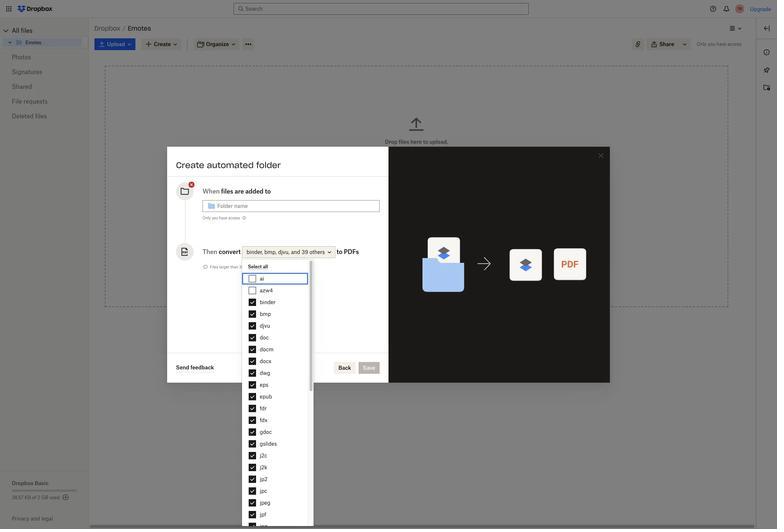 Task type: describe. For each thing, give the bounding box(es) containing it.
pdfs
[[344, 248, 359, 256]]

will
[[251, 265, 258, 269]]

privacy and legal link
[[12, 516, 89, 523]]

folder inside dialog
[[256, 160, 281, 170]]

shared link
[[12, 79, 77, 94]]

import
[[372, 224, 389, 230]]

2 vertical spatial this
[[445, 265, 454, 271]]

to left pdfs
[[337, 248, 343, 256]]

doc
[[260, 335, 269, 341]]

shared
[[12, 83, 32, 90]]

signatures link
[[12, 65, 77, 79]]

photos link
[[12, 50, 77, 65]]

to up share and manage access to this folder
[[436, 244, 441, 251]]

request files to be added to this folder
[[372, 244, 467, 251]]

are
[[235, 188, 244, 195]]

dwg
[[260, 370, 271, 377]]

used
[[50, 496, 60, 501]]

file requests
[[12, 98, 48, 105]]

more
[[384, 184, 397, 191]]

access this folder from your desktop
[[372, 203, 462, 209]]

automated
[[207, 160, 254, 170]]

deleted
[[12, 113, 34, 120]]

dropbox basic
[[12, 481, 49, 487]]

share for share and manage access to this folder
[[372, 265, 387, 271]]

to pdfs
[[337, 248, 359, 256]]

create automated folder
[[176, 160, 281, 170]]

not
[[259, 265, 264, 269]]

the
[[402, 147, 410, 153]]

of
[[32, 496, 36, 501]]

0 vertical spatial access
[[728, 41, 742, 47]]

only inside the create automated folder dialog
[[203, 216, 211, 220]]

drop
[[385, 139, 398, 145]]

here
[[411, 139, 422, 145]]

global header element
[[0, 0, 778, 18]]

requests
[[24, 98, 48, 105]]

dropbox for dropbox basic
[[12, 481, 33, 487]]

and inside popup button
[[291, 249, 300, 255]]

gdoc
[[260, 430, 272, 436]]

than
[[231, 265, 238, 269]]

deleted files
[[12, 113, 47, 120]]

1 horizontal spatial you
[[708, 41, 716, 47]]

binder, bmp, djvu, and 39 others
[[247, 249, 325, 255]]

upload,
[[430, 139, 449, 145]]

j2k checkbox item
[[242, 462, 308, 474]]

doc checkbox item
[[242, 332, 308, 344]]

get more space image
[[61, 494, 70, 503]]

kb
[[25, 496, 31, 501]]

eps
[[260, 382, 269, 389]]

Folder name text field
[[218, 202, 376, 210]]

manage
[[399, 265, 419, 271]]

be inside the create automated folder dialog
[[265, 265, 270, 269]]

and for share and manage access to this folder
[[388, 265, 398, 271]]

dropbox for dropbox / emotes
[[95, 25, 120, 32]]

j2c
[[260, 453, 267, 459]]

select
[[248, 264, 262, 270]]

open details pane image
[[763, 24, 772, 33]]

azw4
[[260, 288, 273, 294]]

binder checkbox item
[[242, 297, 308, 309]]

use
[[392, 147, 401, 153]]

dwg checkbox item
[[242, 368, 308, 380]]

epub
[[260, 394, 272, 400]]

signatures
[[12, 68, 42, 76]]

files for deleted
[[35, 113, 47, 120]]

convert
[[219, 248, 241, 256]]

djvu
[[260, 323, 270, 329]]

2
[[38, 496, 40, 501]]

all files link
[[12, 25, 89, 37]]

0 vertical spatial this
[[391, 203, 401, 209]]

more ways to add content element
[[354, 184, 480, 283]]

access inside more ways to add content element
[[421, 265, 437, 271]]

bmp
[[260, 311, 271, 318]]

be inside more ways to add content element
[[412, 244, 418, 251]]

ways
[[399, 184, 412, 191]]

google
[[403, 224, 421, 230]]

select all
[[248, 264, 268, 270]]

basic
[[35, 481, 49, 487]]

when
[[203, 188, 220, 195]]

azw4 checkbox item
[[242, 285, 308, 297]]

or
[[386, 147, 391, 153]]

fdx
[[260, 418, 268, 424]]

1 vertical spatial this
[[443, 244, 452, 251]]

jpc
[[260, 489, 267, 495]]

djvu,
[[278, 249, 290, 255]]

docm
[[260, 347, 274, 353]]

upgrade link
[[751, 6, 772, 12]]

dropbox logo - go to the homepage image
[[15, 3, 55, 15]]

'upload'
[[411, 147, 431, 153]]

content
[[430, 184, 450, 191]]

emotes link
[[15, 38, 82, 47]]

open information panel image
[[763, 48, 772, 57]]

gslides
[[260, 441, 277, 448]]

add
[[419, 184, 429, 191]]

deleted files link
[[12, 109, 77, 124]]

0 vertical spatial emotes
[[128, 25, 151, 32]]

have inside the create automated folder dialog
[[219, 216, 227, 220]]

ai checkbox item
[[242, 273, 308, 285]]

28.57 kb of 2 gb used
[[12, 496, 60, 501]]

photos
[[12, 54, 31, 61]]

drop files here to upload, or use the 'upload' button
[[385, 139, 449, 153]]

eps checkbox item
[[242, 380, 308, 391]]

only you have access inside the create automated folder dialog
[[203, 216, 240, 220]]

import from google drive
[[372, 224, 435, 230]]



Task type: locate. For each thing, give the bounding box(es) containing it.
emotes down the all files
[[25, 40, 41, 45]]

and for privacy and legal
[[31, 516, 40, 523]]

emotes inside all files tree
[[25, 40, 41, 45]]

0 vertical spatial added
[[246, 188, 264, 195]]

added
[[246, 188, 264, 195], [420, 244, 435, 251]]

jpc checkbox item
[[242, 486, 308, 498]]

and inside more ways to add content element
[[388, 265, 398, 271]]

2 horizontal spatial and
[[388, 265, 398, 271]]

create
[[176, 160, 204, 170]]

more ways to add content
[[384, 184, 450, 191]]

1 vertical spatial added
[[420, 244, 435, 251]]

jpeg checkbox item
[[242, 498, 308, 510]]

1 vertical spatial have
[[219, 216, 227, 220]]

jpf checkbox item
[[242, 510, 308, 521]]

fdx checkbox item
[[242, 415, 308, 427]]

1 vertical spatial from
[[390, 224, 402, 230]]

dropbox
[[95, 25, 120, 32], [12, 481, 33, 487]]

folder permissions image
[[242, 215, 248, 221]]

added inside more ways to add content element
[[420, 244, 435, 251]]

share for share
[[660, 41, 675, 47]]

to
[[423, 139, 429, 145], [413, 184, 418, 191], [265, 188, 271, 195], [406, 244, 411, 251], [436, 244, 441, 251], [337, 248, 343, 256], [439, 265, 443, 271]]

dropbox left /
[[95, 25, 120, 32]]

30mb
[[239, 265, 250, 269]]

access
[[728, 41, 742, 47], [228, 216, 240, 220], [421, 265, 437, 271]]

all
[[263, 264, 268, 270]]

dropbox link
[[95, 24, 120, 33]]

0 horizontal spatial added
[[246, 188, 264, 195]]

only
[[697, 41, 707, 47], [203, 216, 211, 220]]

emotes right /
[[128, 25, 151, 32]]

files
[[21, 27, 33, 34], [35, 113, 47, 120], [399, 139, 410, 145], [221, 188, 233, 195], [394, 244, 405, 251]]

all files
[[12, 27, 33, 34]]

this right access
[[391, 203, 401, 209]]

0 vertical spatial from
[[417, 203, 429, 209]]

ai
[[260, 276, 264, 282]]

only you have access
[[697, 41, 742, 47], [203, 216, 240, 220]]

share button
[[647, 38, 679, 50]]

and left the manage
[[388, 265, 398, 271]]

0 horizontal spatial and
[[31, 516, 40, 523]]

1 vertical spatial be
[[265, 265, 270, 269]]

to down "request files to be added to this folder"
[[439, 265, 443, 271]]

djvu checkbox item
[[242, 321, 308, 332]]

privacy
[[12, 516, 29, 523]]

jp2
[[260, 477, 268, 483]]

folder
[[256, 160, 281, 170], [402, 203, 416, 209], [453, 244, 467, 251], [455, 265, 469, 271]]

drive
[[423, 224, 435, 230]]

epub checkbox item
[[242, 391, 308, 403]]

1 horizontal spatial only
[[697, 41, 707, 47]]

1 vertical spatial you
[[212, 216, 218, 220]]

fdr checkbox item
[[242, 403, 308, 415]]

docx checkbox item
[[242, 356, 308, 368]]

docx
[[260, 359, 272, 365]]

binder, bmp, djvu, and 39 others button
[[242, 247, 336, 258]]

1 horizontal spatial only you have access
[[697, 41, 742, 47]]

file requests link
[[12, 94, 77, 109]]

legal
[[41, 516, 53, 523]]

0 horizontal spatial access
[[228, 216, 240, 220]]

1 horizontal spatial and
[[291, 249, 300, 255]]

then
[[203, 248, 217, 256]]

1 vertical spatial dropbox
[[12, 481, 33, 487]]

0 vertical spatial share
[[660, 41, 675, 47]]

jpf
[[260, 512, 266, 519]]

1 horizontal spatial access
[[421, 265, 437, 271]]

1 horizontal spatial have
[[717, 41, 727, 47]]

files for all
[[21, 27, 33, 34]]

2 horizontal spatial access
[[728, 41, 742, 47]]

from
[[417, 203, 429, 209], [390, 224, 402, 230]]

files left are
[[221, 188, 233, 195]]

privacy and legal
[[12, 516, 53, 523]]

1 vertical spatial only
[[203, 216, 211, 220]]

0 horizontal spatial from
[[390, 224, 402, 230]]

files inside drop files here to upload, or use the 'upload' button
[[399, 139, 410, 145]]

0 horizontal spatial dropbox
[[12, 481, 33, 487]]

0 horizontal spatial be
[[265, 265, 270, 269]]

1 horizontal spatial dropbox
[[95, 25, 120, 32]]

open activity image
[[763, 83, 772, 92]]

files inside tree
[[21, 27, 33, 34]]

1 vertical spatial access
[[228, 216, 240, 220]]

you
[[708, 41, 716, 47], [212, 216, 218, 220]]

emotes
[[128, 25, 151, 32], [25, 40, 41, 45]]

1 vertical spatial emotes
[[25, 40, 41, 45]]

files inside the create automated folder dialog
[[221, 188, 233, 195]]

larger
[[219, 265, 230, 269]]

have
[[717, 41, 727, 47], [219, 216, 227, 220]]

from right import
[[390, 224, 402, 230]]

0 vertical spatial you
[[708, 41, 716, 47]]

files larger than 30mb will not be converted
[[210, 265, 288, 269]]

bmp checkbox item
[[242, 309, 308, 321]]

files down 'file requests' link
[[35, 113, 47, 120]]

to right are
[[265, 188, 271, 195]]

from left your
[[417, 203, 429, 209]]

dropbox / emotes
[[95, 25, 151, 32]]

jp2 checkbox item
[[242, 474, 308, 486]]

and
[[291, 249, 300, 255], [388, 265, 398, 271], [31, 516, 40, 523]]

create automated folder dialog
[[167, 147, 610, 383]]

0 vertical spatial only you have access
[[697, 41, 742, 47]]

0 horizontal spatial share
[[372, 265, 387, 271]]

to right here
[[423, 139, 429, 145]]

be
[[412, 244, 418, 251], [265, 265, 270, 269]]

others
[[310, 249, 325, 255]]

to up the manage
[[406, 244, 411, 251]]

files are added to
[[221, 188, 271, 195]]

to inside drop files here to upload, or use the 'upload' button
[[423, 139, 429, 145]]

gdoc checkbox item
[[242, 427, 308, 439]]

1 horizontal spatial be
[[412, 244, 418, 251]]

upgrade
[[751, 6, 772, 12]]

open pinned items image
[[763, 66, 772, 75]]

1 vertical spatial only you have access
[[203, 216, 240, 220]]

files inside more ways to add content element
[[394, 244, 405, 251]]

0 vertical spatial dropbox
[[95, 25, 120, 32]]

1 vertical spatial share
[[372, 265, 387, 271]]

dropbox up 28.57
[[12, 481, 33, 487]]

this up share and manage access to this folder
[[443, 244, 452, 251]]

1 horizontal spatial from
[[417, 203, 429, 209]]

0 vertical spatial be
[[412, 244, 418, 251]]

files up the
[[399, 139, 410, 145]]

to left add
[[413, 184, 418, 191]]

gslides checkbox item
[[242, 439, 308, 451]]

share inside more ways to add content element
[[372, 265, 387, 271]]

1 horizontal spatial added
[[420, 244, 435, 251]]

0 horizontal spatial you
[[212, 216, 218, 220]]

your
[[430, 203, 441, 209]]

0 vertical spatial only
[[697, 41, 707, 47]]

0 horizontal spatial have
[[219, 216, 227, 220]]

1 horizontal spatial emotes
[[128, 25, 151, 32]]

all files tree
[[1, 25, 89, 48]]

28.57
[[12, 496, 23, 501]]

you inside the create automated folder dialog
[[212, 216, 218, 220]]

desktop
[[443, 203, 462, 209]]

/
[[123, 25, 126, 31]]

1 horizontal spatial share
[[660, 41, 675, 47]]

all
[[12, 27, 19, 34]]

0 vertical spatial have
[[717, 41, 727, 47]]

be down google
[[412, 244, 418, 251]]

files right request
[[394, 244, 405, 251]]

this down "request files to be added to this folder"
[[445, 265, 454, 271]]

0 horizontal spatial emotes
[[25, 40, 41, 45]]

button
[[432, 147, 448, 153]]

be right not
[[265, 265, 270, 269]]

share inside 'button'
[[660, 41, 675, 47]]

files for drop
[[399, 139, 410, 145]]

and left legal
[[31, 516, 40, 523]]

files for request
[[394, 244, 405, 251]]

added down drive
[[420, 244, 435, 251]]

0 vertical spatial and
[[291, 249, 300, 255]]

binder
[[260, 300, 276, 306]]

docm checkbox item
[[242, 344, 308, 356]]

select all button
[[248, 264, 268, 270]]

access inside the create automated folder dialog
[[228, 216, 240, 220]]

1 vertical spatial and
[[388, 265, 398, 271]]

this
[[391, 203, 401, 209], [443, 244, 452, 251], [445, 265, 454, 271]]

and left 39
[[291, 249, 300, 255]]

added inside the create automated folder dialog
[[246, 188, 264, 195]]

0 horizontal spatial only
[[203, 216, 211, 220]]

converted
[[271, 265, 288, 269]]

request
[[372, 244, 393, 251]]

added right are
[[246, 188, 264, 195]]

2 vertical spatial access
[[421, 265, 437, 271]]

2 vertical spatial and
[[31, 516, 40, 523]]

j2c checkbox item
[[242, 451, 308, 462]]

j2k
[[260, 465, 268, 471]]

gb
[[41, 496, 48, 501]]

0 horizontal spatial only you have access
[[203, 216, 240, 220]]

39
[[302, 249, 308, 255]]

files right all
[[21, 27, 33, 34]]

then convert
[[203, 248, 241, 256]]

jpeg
[[260, 500, 271, 507]]

fdr
[[260, 406, 267, 412]]

checkbox item
[[242, 521, 308, 530]]



Task type: vqa. For each thing, say whether or not it's contained in the screenshot.


